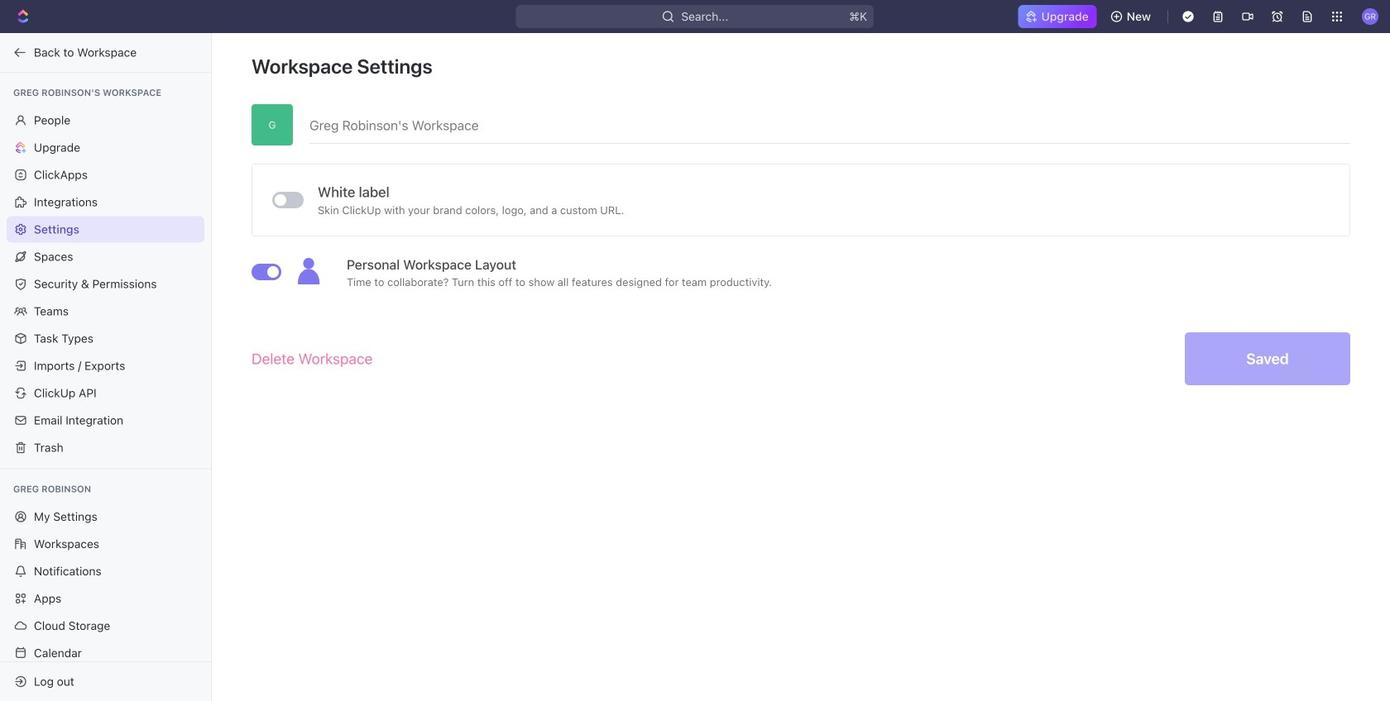 Task type: vqa. For each thing, say whether or not it's contained in the screenshot.
team na﻿me text field
yes



Task type: describe. For each thing, give the bounding box(es) containing it.
Team Na﻿me text field
[[310, 104, 1351, 143]]



